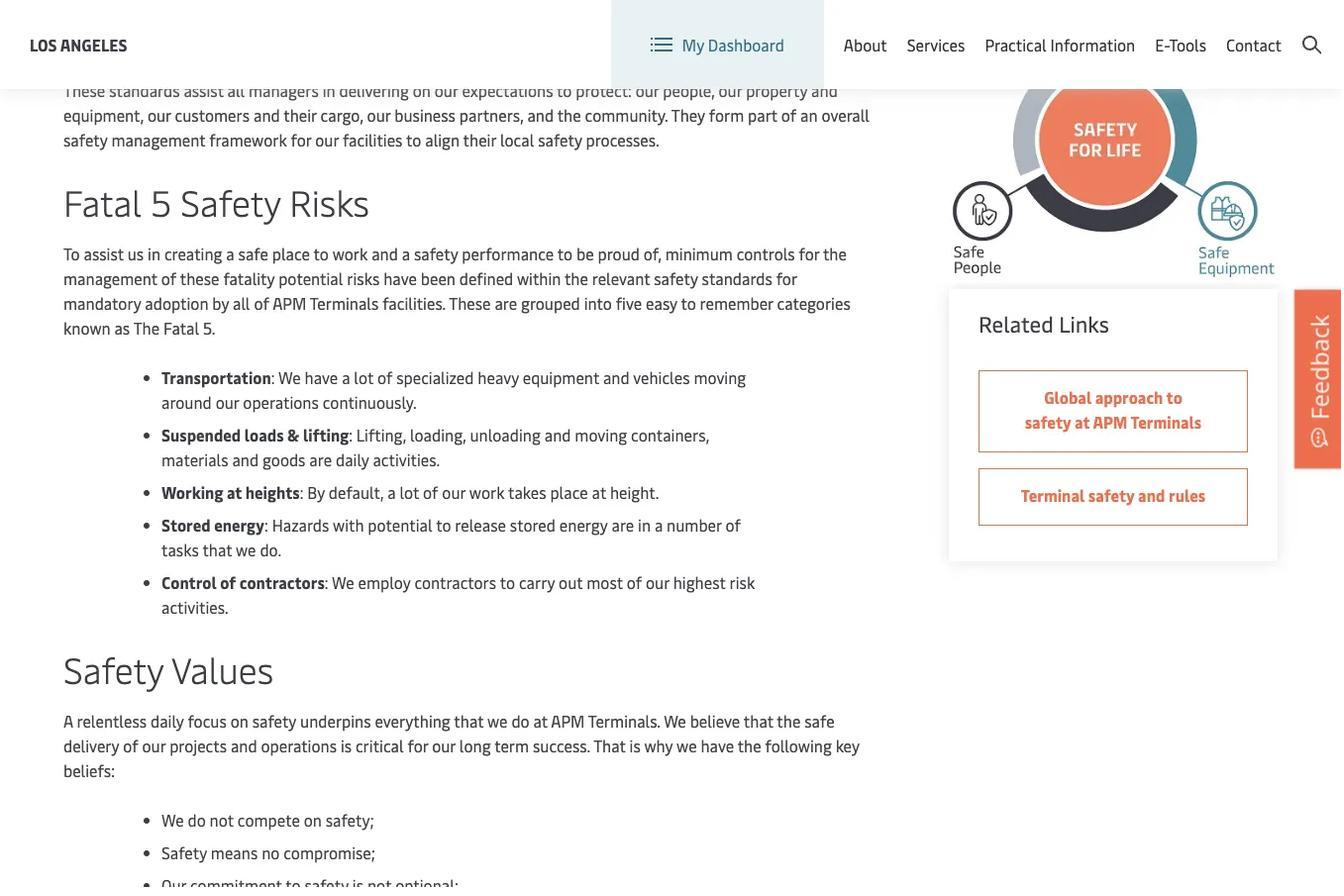 Task type: vqa. For each thing, say whether or not it's contained in the screenshot.
10/06/23 20:00
no



Task type: locate. For each thing, give the bounding box(es) containing it.
we up & in the left of the page
[[278, 367, 301, 388]]

0 vertical spatial activities.
[[373, 449, 440, 471]]

potential
[[279, 268, 343, 289], [368, 515, 432, 536]]

stored energy
[[161, 515, 265, 536]]

global inside global approach to safety at apm terminals
[[1044, 387, 1092, 408]]

daily inside the : lifting, loading, unloading and moving containers, materials and goods are daily activities.
[[336, 449, 369, 471]]

and right 'unloading'
[[545, 424, 571, 446]]

: left lifting,
[[349, 424, 353, 446]]

on
[[413, 80, 431, 101], [230, 711, 248, 732], [304, 810, 322, 831]]

0 horizontal spatial moving
[[575, 424, 627, 446]]

2 energy from the left
[[560, 515, 608, 536]]

activities.
[[373, 449, 440, 471], [161, 597, 228, 618]]

is down underpins
[[341, 736, 352, 757]]

0 horizontal spatial activities.
[[161, 597, 228, 618]]

that right believe
[[744, 711, 773, 732]]

standards up equipment,
[[109, 80, 180, 101]]

0 horizontal spatial daily
[[151, 711, 184, 732]]

operational
[[255, 0, 342, 2]]

of inside these standards assist all managers in delivering on our expectations to protect: our people, our property and equipment, our customers and their cargo, our business partners, and the community. they form part of an overall safety management framework for our facilities to align their local safety processes.
[[781, 105, 797, 126]]

assist
[[184, 80, 224, 101], [84, 243, 124, 264]]

1 horizontal spatial moving
[[694, 367, 746, 388]]

0 horizontal spatial in
[[148, 243, 160, 264]]

on inside a relentless daily focus on safety underpins everything that we do at apm terminals. we believe that the safe delivery of our projects and operations is critical for our long term success. that is why we have the following key beliefs:
[[230, 711, 248, 732]]

2 vertical spatial have
[[701, 736, 734, 757]]

0 horizontal spatial contractors
[[239, 572, 325, 593]]

apm down approach on the right
[[1093, 411, 1128, 433]]

competitive
[[663, 30, 751, 52]]

have inside to assist us in creating a safe place to work and a safety performance to be proud of, minimum controls for the management of these fatality potential risks have been defined within the relevant safety standards for mandatory adoption by all of apm terminals facilities. these are grouped into five easy to remember categories known as the fatal 5.
[[384, 268, 417, 289]]

1 horizontal spatial are
[[495, 293, 517, 314]]

lot down the : lifting, loading, unloading and moving containers, materials and goods are daily activities.
[[400, 482, 419, 503]]

account
[[1263, 18, 1321, 40]]

0 vertical spatial are
[[495, 293, 517, 314]]

in inside ": hazards with potential to release stored energy are in a number of tasks that we do."
[[638, 515, 651, 536]]

everything
[[375, 711, 450, 732]]

2 horizontal spatial terminals
[[1131, 411, 1202, 433]]

do
[[512, 711, 530, 732], [188, 810, 206, 831]]

effectively
[[442, 5, 521, 27]]

risks inside apm terminals has global operational standards - safety (goss) for the management of safe efficient operations. in addition to protecting our workforce, effectively managing safety risks supports our reputation, improves financial returns, strengthens stakeholder confidence, and increases our competitive advantage.
[[649, 5, 684, 27]]

0 vertical spatial fatal
[[63, 178, 142, 226]]

about
[[844, 34, 887, 55]]

0 horizontal spatial place
[[272, 243, 310, 264]]

do inside a relentless daily focus on safety underpins everything that we do at apm terminals. we believe that the safe delivery of our projects and operations is critical for our long term success. that is why we have the following key beliefs:
[[512, 711, 530, 732]]

standards
[[109, 80, 180, 101], [702, 268, 772, 289]]

0 vertical spatial standards
[[109, 80, 180, 101]]

terminals down approach on the right
[[1131, 411, 1202, 433]]

&
[[287, 424, 300, 446]]

underpins
[[300, 711, 371, 732]]

critical
[[356, 736, 404, 757]]

management inside to assist us in creating a safe place to work and a safety performance to be proud of, minimum controls for the management of these fatality potential risks have been defined within the relevant safety standards for mandatory adoption by all of apm terminals facilities. these are grouped into five easy to remember categories known as the fatal 5.
[[63, 268, 157, 289]]

stored
[[510, 515, 556, 536]]

confidence,
[[446, 30, 530, 52]]

1 horizontal spatial terminals
[[310, 293, 379, 314]]

my
[[682, 34, 704, 55]]

1 vertical spatial risks
[[347, 268, 380, 289]]

part
[[748, 105, 778, 126]]

1 vertical spatial their
[[463, 129, 496, 151]]

: inside ": hazards with potential to release stored energy are in a number of tasks that we do."
[[265, 515, 268, 536]]

fatal left 5 at left
[[63, 178, 142, 226]]

apm inside global approach to safety at apm terminals
[[1093, 411, 1128, 433]]

1 horizontal spatial risks
[[649, 5, 684, 27]]

e-tools
[[1155, 34, 1207, 55]]

to inside "we employ contractors to carry out most of our highest risk activities."
[[500, 572, 515, 593]]

1 vertical spatial global
[[995, 19, 1041, 40]]

our up form
[[719, 80, 742, 101]]

their down partners,
[[463, 129, 496, 151]]

safety
[[433, 0, 481, 2], [181, 178, 281, 226], [63, 645, 163, 693], [161, 842, 207, 864]]

2 vertical spatial are
[[612, 515, 634, 536]]

1 horizontal spatial is
[[630, 736, 641, 757]]

and down managing
[[534, 30, 561, 52]]

have inside a relentless daily focus on safety underpins everything that we do at apm terminals. we believe that the safe delivery of our projects and operations is critical for our long term success. that is why we have the following key beliefs:
[[701, 736, 734, 757]]

0 vertical spatial in
[[323, 80, 335, 101]]

management inside these standards assist all managers in delivering on our expectations to protect: our people, our property and equipment, our customers and their cargo, our business partners, and the community. they form part of an overall safety management framework for our facilities to align their local safety processes.
[[111, 129, 205, 151]]

contact
[[1226, 34, 1282, 55]]

1 vertical spatial these
[[449, 293, 491, 314]]

a up 'facilities.'
[[402, 243, 410, 264]]

assist inside to assist us in creating a safe place to work and a safety performance to be proud of, minimum controls for the management of these fatality potential risks have been defined within the relevant safety standards for mandatory adoption by all of apm terminals facilities. these are grouped into five easy to remember categories known as the fatal 5.
[[84, 243, 124, 264]]

risks up my
[[649, 5, 684, 27]]

0 horizontal spatial we
[[236, 539, 256, 561]]

0 vertical spatial all
[[227, 80, 245, 101]]

0 vertical spatial terminals
[[101, 0, 172, 2]]

1 vertical spatial work
[[469, 482, 505, 503]]

safe up fatality
[[238, 243, 268, 264]]

expectations
[[462, 80, 553, 101]]

in down height.
[[638, 515, 651, 536]]

1 horizontal spatial do
[[512, 711, 530, 732]]

0 horizontal spatial terminals
[[101, 0, 172, 2]]

moving right vehicles
[[694, 367, 746, 388]]

work inside to assist us in creating a safe place to work and a safety performance to be proud of, minimum controls for the management of these fatality potential risks have been defined within the relevant safety standards for mandatory adoption by all of apm terminals facilities. these are grouped into five easy to remember categories known as the fatal 5.
[[332, 243, 368, 264]]

2 vertical spatial on
[[304, 810, 322, 831]]

1 horizontal spatial fatal
[[164, 317, 199, 339]]

apm terminals has global operational standards - safety (goss) for the management of safe efficient operations. in addition to protecting our workforce, effectively managing safety risks supports our reputation, improves financial returns, strengthens stakeholder confidence, and increases our competitive advantage.
[[63, 0, 867, 52]]

our left projects
[[142, 736, 166, 757]]

: left employ on the bottom
[[325, 572, 328, 593]]

our left my
[[636, 30, 660, 52]]

1 vertical spatial in
[[148, 243, 160, 264]]

to
[[63, 243, 80, 264]]

1 vertical spatial assist
[[84, 243, 124, 264]]

operations inside a relentless daily focus on safety underpins everything that we do at apm terminals. we believe that the safe delivery of our projects and operations is critical for our long term success. that is why we have the following key beliefs:
[[261, 736, 337, 757]]

1 horizontal spatial these
[[449, 293, 491, 314]]

beliefs:
[[63, 760, 115, 782]]

a up "continuously."
[[342, 367, 350, 388]]

have up 'facilities.'
[[384, 268, 417, 289]]

apm inside a relentless daily focus on safety underpins everything that we do at apm terminals. we believe that the safe delivery of our projects and operations is critical for our long term success. that is why we have the following key beliefs:
[[551, 711, 585, 732]]

assist up customers
[[184, 80, 224, 101]]

of inside a relentless daily focus on safety underpins everything that we do at apm terminals. we believe that the safe delivery of our projects and operations is critical for our long term success. that is why we have the following key beliefs:
[[123, 736, 138, 757]]

1 vertical spatial standards
[[702, 268, 772, 289]]

relentless
[[77, 711, 147, 732]]

1 vertical spatial safe
[[238, 243, 268, 264]]

0 horizontal spatial do
[[188, 810, 206, 831]]

0 horizontal spatial standards
[[109, 80, 180, 101]]

and
[[534, 30, 561, 52], [811, 80, 838, 101], [254, 105, 280, 126], [527, 105, 554, 126], [372, 243, 398, 264], [603, 367, 630, 388], [545, 424, 571, 446], [232, 449, 259, 471], [1138, 485, 1165, 506], [231, 736, 257, 757]]

moving inside the : lifting, loading, unloading and moving containers, materials and goods are daily activities.
[[575, 424, 627, 446]]

0 vertical spatial moving
[[694, 367, 746, 388]]

work up release
[[469, 482, 505, 503]]

operations down underpins
[[261, 736, 337, 757]]

: for we
[[271, 367, 275, 388]]

these down defined
[[449, 293, 491, 314]]

and inside a relentless daily focus on safety underpins everything that we do at apm terminals. we believe that the safe delivery of our projects and operations is critical for our long term success. that is why we have the following key beliefs:
[[231, 736, 257, 757]]

0 horizontal spatial their
[[284, 105, 317, 126]]

: hazards with potential to release stored energy are in a number of tasks that we do.
[[161, 515, 741, 561]]

to up returns,
[[231, 5, 247, 27]]

0 vertical spatial daily
[[336, 449, 369, 471]]

1 vertical spatial fatal
[[164, 317, 199, 339]]

energy up do.
[[214, 515, 265, 536]]

all inside these standards assist all managers in delivering on our expectations to protect: our people, our property and equipment, our customers and their cargo, our business partners, and the community. they form part of an overall safety management framework for our facilities to align their local safety processes.
[[227, 80, 245, 101]]

2 horizontal spatial are
[[612, 515, 634, 536]]

our down transportation
[[216, 392, 239, 413]]

transportation
[[161, 367, 271, 388]]

customers
[[175, 105, 250, 126]]

all up customers
[[227, 80, 245, 101]]

1 vertical spatial management
[[111, 129, 205, 151]]

1 vertical spatial do
[[188, 810, 206, 831]]

2 horizontal spatial global
[[1044, 387, 1092, 408]]

and inside apm terminals has global operational standards - safety (goss) for the management of safe efficient operations. in addition to protecting our workforce, effectively managing safety risks supports our reputation, improves financial returns, strengthens stakeholder confidence, and increases our competitive advantage.
[[534, 30, 561, 52]]

1 contractors from the left
[[239, 572, 325, 593]]

standards up remember
[[702, 268, 772, 289]]

are down defined
[[495, 293, 517, 314]]

terminals up in on the top of the page
[[101, 0, 172, 2]]

2 horizontal spatial safe
[[805, 711, 835, 732]]

0 vertical spatial lot
[[354, 367, 374, 388]]

financial
[[134, 30, 197, 52]]

1 vertical spatial have
[[305, 367, 338, 388]]

1 vertical spatial all
[[233, 293, 250, 314]]

management down customers
[[111, 129, 205, 151]]

on inside these standards assist all managers in delivering on our expectations to protect: our people, our property and equipment, our customers and their cargo, our business partners, and the community. they form part of an overall safety management framework for our facilities to align their local safety processes.
[[413, 80, 431, 101]]

2 horizontal spatial in
[[638, 515, 651, 536]]

of right number
[[726, 515, 741, 536]]

management up increases at the top of the page
[[591, 0, 686, 2]]

global for global menu
[[995, 19, 1041, 40]]

of right most
[[627, 572, 642, 593]]

1 horizontal spatial standards
[[702, 268, 772, 289]]

risks
[[290, 178, 370, 226]]

a
[[226, 243, 234, 264], [402, 243, 410, 264], [342, 367, 350, 388], [388, 482, 396, 503], [655, 515, 663, 536]]

we inside ": hazards with potential to release stored energy are in a number of tasks that we do."
[[236, 539, 256, 561]]

we up the term
[[487, 711, 508, 732]]

are inside the : lifting, loading, unloading and moving containers, materials and goods are daily activities.
[[309, 449, 332, 471]]

5
[[151, 178, 171, 226]]

0 horizontal spatial on
[[230, 711, 248, 732]]

of left "an"
[[781, 105, 797, 126]]

0 vertical spatial assist
[[184, 80, 224, 101]]

0 horizontal spatial assist
[[84, 243, 124, 264]]

of inside "we employ contractors to carry out most of our highest risk activities."
[[627, 572, 642, 593]]

are down lifting
[[309, 449, 332, 471]]

projects
[[170, 736, 227, 757]]

have up "continuously."
[[305, 367, 338, 388]]

angeles
[[60, 34, 127, 55]]

on for safety
[[230, 711, 248, 732]]

in
[[149, 5, 163, 27]]

they
[[671, 105, 705, 126]]

do left "not"
[[188, 810, 206, 831]]

0 vertical spatial we
[[236, 539, 256, 561]]

energy right stored
[[560, 515, 608, 536]]

global approach to safety at apm terminals link
[[979, 370, 1248, 452]]

loading,
[[410, 424, 466, 446]]

contractors down ": hazards with potential to release stored energy are in a number of tasks that we do."
[[414, 572, 496, 593]]

potential inside to assist us in creating a safe place to work and a safety performance to be proud of, minimum controls for the management of these fatality potential risks have been defined within the relevant safety standards for mandatory adoption by all of apm terminals facilities. these are grouped into five easy to remember categories known as the fatal 5.
[[279, 268, 343, 289]]

fatal down adoption
[[164, 317, 199, 339]]

1 horizontal spatial their
[[463, 129, 496, 151]]

the down believe
[[738, 736, 761, 757]]

operations
[[243, 392, 319, 413], [261, 736, 337, 757]]

apm up the operations.
[[63, 0, 98, 2]]

2 vertical spatial terminals
[[1131, 411, 1202, 433]]

facilities
[[343, 129, 403, 151]]

global inside button
[[995, 19, 1041, 40]]

contractors for to
[[414, 572, 496, 593]]

we right why
[[677, 736, 697, 757]]

daily up projects
[[151, 711, 184, 732]]

contractors inside "we employ contractors to carry out most of our highest risk activities."
[[414, 572, 496, 593]]

potential down working at heights : by default, a lot of our work takes place at height. on the bottom left
[[368, 515, 432, 536]]

apm
[[63, 0, 98, 2], [273, 293, 306, 314], [1093, 411, 1128, 433], [551, 711, 585, 732]]

my dashboard
[[682, 34, 784, 55]]

compromise;
[[284, 842, 375, 864]]

2 vertical spatial management
[[63, 268, 157, 289]]

we inside "we employ contractors to carry out most of our highest risk activities."
[[332, 572, 354, 593]]

1 vertical spatial operations
[[261, 736, 337, 757]]

1 horizontal spatial have
[[384, 268, 417, 289]]

2 vertical spatial global
[[1044, 387, 1092, 408]]

at
[[1075, 411, 1090, 433], [227, 482, 242, 503], [592, 482, 606, 503], [533, 711, 548, 732]]

lot up "continuously."
[[354, 367, 374, 388]]

and right projects
[[231, 736, 257, 757]]

apm down fatality
[[273, 293, 306, 314]]

place
[[272, 243, 310, 264], [550, 482, 588, 503]]

do up the term
[[512, 711, 530, 732]]

1 horizontal spatial we
[[487, 711, 508, 732]]

0 horizontal spatial are
[[309, 449, 332, 471]]

specialized
[[396, 367, 474, 388]]

increases
[[564, 30, 632, 52]]

that up long
[[454, 711, 484, 732]]

property
[[746, 80, 808, 101]]

1 is from the left
[[341, 736, 352, 757]]

in up cargo,
[[323, 80, 335, 101]]

1 horizontal spatial on
[[304, 810, 322, 831]]

1 horizontal spatial potential
[[368, 515, 432, 536]]

five
[[616, 293, 642, 314]]

safety right local on the top
[[538, 129, 582, 151]]

for down everything
[[408, 736, 428, 757]]

contractors for :
[[239, 572, 325, 593]]

operations inside the : we have a lot of specialized heavy equipment and vehicles moving around our operations continuously.
[[243, 392, 319, 413]]

: inside the : we have a lot of specialized heavy equipment and vehicles moving around our operations continuously.
[[271, 367, 275, 388]]

of up "continuously."
[[377, 367, 393, 388]]

: inside the : lifting, loading, unloading and moving containers, materials and goods are daily activities.
[[349, 424, 353, 446]]

the inside these standards assist all managers in delivering on our expectations to protect: our people, our property and equipment, our customers and their cargo, our business partners, and the community. they form part of an overall safety management framework for our facilities to align their local safety processes.
[[557, 105, 581, 126]]

0 vertical spatial safe
[[709, 0, 740, 2]]

to assist us in creating a safe place to work and a safety performance to be proud of, minimum controls for the management of these fatality potential risks have been defined within the relevant safety standards for mandatory adoption by all of apm terminals facilities. these are grouped into five easy to remember categories known as the fatal 5.
[[63, 243, 851, 339]]

: up loads at the left
[[271, 367, 275, 388]]

1 vertical spatial are
[[309, 449, 332, 471]]

0 vertical spatial do
[[512, 711, 530, 732]]

for inside these standards assist all managers in delivering on our expectations to protect: our people, our property and equipment, our customers and their cargo, our business partners, and the community. they form part of an overall safety management framework for our facilities to align their local safety processes.
[[291, 129, 311, 151]]

form
[[709, 105, 744, 126]]

safety up increases at the top of the page
[[600, 5, 646, 27]]

our
[[331, 5, 356, 27], [756, 5, 781, 27], [636, 30, 660, 52], [435, 80, 458, 101], [636, 80, 659, 101], [719, 80, 742, 101], [148, 105, 171, 126], [367, 105, 391, 126], [315, 129, 339, 151], [216, 392, 239, 413], [442, 482, 466, 503], [646, 572, 669, 593], [142, 736, 166, 757], [432, 736, 456, 757]]

managing
[[525, 5, 596, 27]]

: for lifting,
[[349, 424, 353, 446]]

assist left us at top
[[84, 243, 124, 264]]

1 horizontal spatial global
[[995, 19, 1041, 40]]

0 vertical spatial place
[[272, 243, 310, 264]]

: up do.
[[265, 515, 268, 536]]

our down cargo,
[[315, 129, 339, 151]]

0 horizontal spatial risks
[[347, 268, 380, 289]]

strengthens
[[263, 30, 352, 52]]

on up compromise;
[[304, 810, 322, 831]]

0 horizontal spatial potential
[[279, 268, 343, 289]]

place right "takes"
[[550, 482, 588, 503]]

2 vertical spatial we
[[677, 736, 697, 757]]

1 horizontal spatial assist
[[184, 80, 224, 101]]

the up managing
[[562, 0, 587, 2]]

0 vertical spatial global
[[204, 0, 252, 2]]

2 contractors from the left
[[414, 572, 496, 593]]

0 horizontal spatial have
[[305, 367, 338, 388]]

containers,
[[631, 424, 709, 446]]

of right control
[[220, 572, 236, 593]]

efficient
[[743, 0, 806, 2]]

grouped
[[521, 293, 580, 314]]

activities. down control
[[161, 597, 228, 618]]

apm inside to assist us in creating a safe place to work and a safety performance to be proud of, minimum controls for the management of these fatality potential risks have been defined within the relevant safety standards for mandatory adoption by all of apm terminals facilities. these are grouped into five easy to remember categories known as the fatal 5.
[[273, 293, 306, 314]]

daily up default,
[[336, 449, 369, 471]]

0 vertical spatial have
[[384, 268, 417, 289]]

work down the risks
[[332, 243, 368, 264]]

1 horizontal spatial contractors
[[414, 572, 496, 593]]

the
[[133, 317, 160, 339]]

1 vertical spatial daily
[[151, 711, 184, 732]]

0 vertical spatial work
[[332, 243, 368, 264]]

at up terminal
[[1075, 411, 1090, 433]]

these up equipment,
[[63, 80, 105, 101]]

1 horizontal spatial energy
[[560, 515, 608, 536]]

moving
[[694, 367, 746, 388], [575, 424, 627, 446]]

terminals left 'facilities.'
[[310, 293, 379, 314]]

known
[[63, 317, 111, 339]]

on for safety;
[[304, 810, 322, 831]]

of inside apm terminals has global operational standards - safety (goss) for the management of safe efficient operations. in addition to protecting our workforce, effectively managing safety risks supports our reputation, improves financial returns, strengthens stakeholder confidence, and increases our competitive advantage.
[[689, 0, 705, 2]]

activities. inside the : lifting, loading, unloading and moving containers, materials and goods are daily activities.
[[373, 449, 440, 471]]

success.
[[533, 736, 590, 757]]

0 horizontal spatial safe
[[238, 243, 268, 264]]

term
[[494, 736, 529, 757]]

our up release
[[442, 482, 466, 503]]

services
[[907, 34, 965, 55]]

that inside ": hazards with potential to release stored energy are in a number of tasks that we do."
[[202, 539, 232, 561]]

0 vertical spatial their
[[284, 105, 317, 126]]

we do not compete on safety;
[[161, 810, 374, 831]]

0 horizontal spatial fatal
[[63, 178, 142, 226]]

0 vertical spatial management
[[591, 0, 686, 2]]

risks left the been
[[347, 268, 380, 289]]

overall
[[822, 105, 870, 126]]

1 vertical spatial activities.
[[161, 597, 228, 618]]

safety left means at left
[[161, 842, 207, 864]]

safety down equipment,
[[63, 129, 107, 151]]

1 vertical spatial place
[[550, 482, 588, 503]]

2 horizontal spatial have
[[701, 736, 734, 757]]

for down managers
[[291, 129, 311, 151]]

proud
[[598, 243, 640, 264]]

to inside apm terminals has global operational standards - safety (goss) for the management of safe efficient operations. in addition to protecting our workforce, effectively managing safety risks supports our reputation, improves financial returns, strengthens stakeholder confidence, and increases our competitive advantage.
[[231, 5, 247, 27]]

by
[[212, 293, 229, 314]]

0 horizontal spatial work
[[332, 243, 368, 264]]

2 vertical spatial safe
[[805, 711, 835, 732]]

people,
[[663, 80, 715, 101]]

at up success.
[[533, 711, 548, 732]]

0 vertical spatial these
[[63, 80, 105, 101]]

and up 'facilities.'
[[372, 243, 398, 264]]

of up supports
[[689, 0, 705, 2]]

1 horizontal spatial in
[[323, 80, 335, 101]]

0 horizontal spatial these
[[63, 80, 105, 101]]

protect:
[[576, 80, 632, 101]]

daily
[[336, 449, 369, 471], [151, 711, 184, 732]]

1 horizontal spatial work
[[469, 482, 505, 503]]



Task type: describe. For each thing, give the bounding box(es) containing it.
the inside apm terminals has global operational standards - safety (goss) for the management of safe efficient operations. in addition to protecting our workforce, effectively managing safety risks supports our reputation, improves financial returns, strengthens stakeholder confidence, and increases our competitive advantage.
[[562, 0, 587, 2]]

that
[[593, 736, 626, 757]]

1 vertical spatial we
[[487, 711, 508, 732]]

2 is from the left
[[630, 736, 641, 757]]

2 horizontal spatial that
[[744, 711, 773, 732]]

e-
[[1155, 34, 1169, 55]]

stakeholder
[[355, 30, 442, 52]]

for inside a relentless daily focus on safety underpins everything that we do at apm terminals. we believe that the safe delivery of our projects and operations is critical for our long term success. that is why we have the following key beliefs:
[[408, 736, 428, 757]]

lifting
[[303, 424, 349, 446]]

business
[[394, 105, 456, 126]]

safety inside global approach to safety at apm terminals
[[1025, 411, 1071, 433]]

and down suspended loads & lifting at the left
[[232, 449, 259, 471]]

vehicles
[[633, 367, 690, 388]]

a right default,
[[388, 482, 396, 503]]

these inside these standards assist all managers in delivering on our expectations to protect: our people, our property and equipment, our customers and their cargo, our business partners, and the community. they form part of an overall safety management framework for our facilities to align their local safety processes.
[[63, 80, 105, 101]]

for right controls
[[799, 243, 820, 264]]

height.
[[610, 482, 659, 503]]

1 vertical spatial lot
[[400, 482, 419, 503]]

a inside ": hazards with potential to release stored energy are in a number of tasks that we do."
[[655, 515, 663, 536]]

activities. inside "we employ contractors to carry out most of our highest risk activities."
[[161, 597, 228, 618]]

our inside the : we have a lot of specialized heavy equipment and vehicles moving around our operations continuously.
[[216, 392, 239, 413]]

and up local on the top
[[527, 105, 554, 126]]

login
[[1161, 18, 1200, 40]]

minimum
[[665, 243, 733, 264]]

rules
[[1169, 485, 1206, 506]]

are inside to assist us in creating a safe place to work and a safety performance to be proud of, minimum controls for the management of these fatality potential risks have been defined within the relevant safety standards for mandatory adoption by all of apm terminals facilities. these are grouped into five easy to remember categories known as the fatal 5.
[[495, 293, 517, 314]]

lot inside the : we have a lot of specialized heavy equipment and vehicles moving around our operations continuously.
[[354, 367, 374, 388]]

fatality
[[223, 268, 275, 289]]

: left by
[[300, 482, 304, 503]]

contact button
[[1226, 0, 1282, 89]]

risks inside to assist us in creating a safe place to work and a safety performance to be proud of, minimum controls for the management of these fatality potential risks have been defined within the relevant safety standards for mandatory adoption by all of apm terminals facilities. these are grouped into five easy to remember categories known as the fatal 5.
[[347, 268, 380, 289]]

us
[[128, 243, 144, 264]]

standards inside to assist us in creating a safe place to work and a safety performance to be proud of, minimum controls for the management of these fatality potential risks have been defined within the relevant safety standards for mandatory adoption by all of apm terminals facilities. these are grouped into five easy to remember categories known as the fatal 5.
[[702, 268, 772, 289]]

a inside the : we have a lot of specialized heavy equipment and vehicles moving around our operations continuously.
[[342, 367, 350, 388]]

stored
[[161, 515, 211, 536]]

global menu
[[995, 19, 1085, 40]]

daily inside a relentless daily focus on safety underpins everything that we do at apm terminals. we believe that the safe delivery of our projects and operations is critical for our long term success. that is why we have the following key beliefs:
[[151, 711, 184, 732]]

be
[[577, 243, 594, 264]]

protecting
[[251, 5, 328, 27]]

key
[[836, 736, 859, 757]]

to inside ": hazards with potential to release stored energy are in a number of tasks that we do."
[[436, 515, 451, 536]]

and down managers
[[254, 105, 280, 126]]

assist inside these standards assist all managers in delivering on our expectations to protect: our people, our property and equipment, our customers and their cargo, our business partners, and the community. they form part of an overall safety management framework for our facilities to align their local safety processes.
[[184, 80, 224, 101]]

have inside the : we have a lot of specialized heavy equipment and vehicles moving around our operations continuously.
[[305, 367, 338, 388]]

relevant
[[592, 268, 650, 289]]

a
[[63, 711, 73, 732]]

number
[[667, 515, 722, 536]]

to right "easy"
[[681, 293, 696, 314]]

safety up the been
[[414, 243, 458, 264]]

standards inside these standards assist all managers in delivering on our expectations to protect: our people, our property and equipment, our customers and their cargo, our business partners, and the community. they form part of an overall safety management framework for our facilities to align their local safety processes.
[[109, 80, 180, 101]]

we employ contractors to carry out most of our highest risk activities.
[[161, 572, 755, 618]]

advantage.
[[755, 30, 835, 52]]

and inside to assist us in creating a safe place to work and a safety performance to be proud of, minimum controls for the management of these fatality potential risks have been defined within the relevant safety standards for mandatory adoption by all of apm terminals facilities. these are grouped into five easy to remember categories known as the fatal 5.
[[372, 243, 398, 264]]

cargo,
[[321, 105, 363, 126]]

at inside global approach to safety at apm terminals
[[1075, 411, 1090, 433]]

safety values
[[63, 645, 283, 693]]

we inside the : we have a lot of specialized heavy equipment and vehicles moving around our operations continuously.
[[278, 367, 301, 388]]

controls
[[737, 243, 795, 264]]

terminals inside global approach to safety at apm terminals
[[1131, 411, 1202, 433]]

safety right terminal
[[1088, 485, 1135, 506]]

of down fatality
[[254, 293, 269, 314]]

terminals inside apm terminals has global operational standards - safety (goss) for the management of safe efficient operations. in addition to protecting our workforce, effectively managing safety risks supports our reputation, improves financial returns, strengthens stakeholder confidence, and increases our competitive advantage.
[[101, 0, 172, 2]]

a up fatality
[[226, 243, 234, 264]]

moving inside the : we have a lot of specialized heavy equipment and vehicles moving around our operations continuously.
[[694, 367, 746, 388]]

do.
[[260, 539, 282, 561]]

apm inside apm terminals has global operational standards - safety (goss) for the management of safe efficient operations. in addition to protecting our workforce, effectively managing safety risks supports our reputation, improves financial returns, strengthens stakeholder confidence, and increases our competitive advantage.
[[63, 0, 98, 2]]

approach
[[1095, 387, 1163, 408]]

we inside a relentless daily focus on safety underpins everything that we do at apm terminals. we believe that the safe delivery of our projects and operations is critical for our long term success. that is why we have the following key beliefs:
[[664, 711, 686, 732]]

los
[[30, 34, 57, 55]]

global for global approach to safety at apm terminals
[[1044, 387, 1092, 408]]

by
[[307, 482, 325, 503]]

workforce,
[[359, 5, 439, 27]]

out
[[559, 572, 583, 593]]

believe
[[690, 711, 740, 732]]

of down the : lifting, loading, unloading and moving containers, materials and goods are daily activities.
[[423, 482, 438, 503]]

of up adoption
[[161, 268, 176, 289]]

and inside the : we have a lot of specialized heavy equipment and vehicles moving around our operations continuously.
[[603, 367, 630, 388]]

framework
[[209, 129, 287, 151]]

in inside these standards assist all managers in delivering on our expectations to protect: our people, our property and equipment, our customers and their cargo, our business partners, and the community. they form part of an overall safety management framework for our facilities to align their local safety processes.
[[323, 80, 335, 101]]

improves
[[63, 30, 130, 52]]

safety up "relentless" at the bottom left
[[63, 645, 163, 693]]

equipment
[[523, 367, 599, 388]]

safety up creating
[[181, 178, 281, 226]]

potential inside ": hazards with potential to release stored energy are in a number of tasks that we do."
[[368, 515, 432, 536]]

: for hazards
[[265, 515, 268, 536]]

our inside "we employ contractors to carry out most of our highest risk activities."
[[646, 572, 669, 593]]

location
[[870, 18, 932, 40]]

los angeles
[[30, 34, 127, 55]]

e-tools button
[[1155, 0, 1207, 89]]

to inside global approach to safety at apm terminals
[[1167, 387, 1183, 408]]

5.
[[203, 317, 215, 339]]

continuously.
[[323, 392, 417, 413]]

menu
[[1044, 19, 1085, 40]]

supports
[[687, 5, 753, 27]]

these
[[180, 268, 219, 289]]

apm terminals approach to safety image
[[949, 0, 1278, 283]]

suspended
[[161, 424, 241, 446]]

to down business
[[406, 129, 421, 151]]

for inside apm terminals has global operational standards - safety (goss) for the management of safe efficient operations. in addition to protecting our workforce, effectively managing safety risks supports our reputation, improves financial returns, strengthens stakeholder confidence, and increases our competitive advantage.
[[537, 0, 559, 2]]

links
[[1059, 309, 1109, 338]]

energy inside ": hazards with potential to release stored energy are in a number of tasks that we do."
[[560, 515, 608, 536]]

place inside to assist us in creating a safe place to work and a safety performance to be proud of, minimum controls for the management of these fatality potential risks have been defined within the relevant safety standards for mandatory adoption by all of apm terminals facilities. these are grouped into five easy to remember categories known as the fatal 5.
[[272, 243, 310, 264]]

has
[[176, 0, 201, 2]]

at left heights
[[227, 482, 242, 503]]

: we have a lot of specialized heavy equipment and vehicles moving around our operations continuously.
[[161, 367, 746, 413]]

fatal inside to assist us in creating a safe place to work and a safety performance to be proud of, minimum controls for the management of these fatality potential risks have been defined within the relevant safety standards for mandatory adoption by all of apm terminals facilities. these are grouped into five easy to remember categories known as the fatal 5.
[[164, 317, 199, 339]]

processes.
[[586, 129, 659, 151]]

release
[[455, 515, 506, 536]]

safety inside apm terminals has global operational standards - safety (goss) for the management of safe efficient operations. in addition to protecting our workforce, effectively managing safety risks supports our reputation, improves financial returns, strengthens stakeholder confidence, and increases our competitive advantage.
[[600, 5, 646, 27]]

our left long
[[432, 736, 456, 757]]

with
[[333, 515, 364, 536]]

login / create account
[[1161, 18, 1321, 40]]

returns,
[[201, 30, 260, 52]]

terminals.
[[588, 711, 660, 732]]

most
[[587, 572, 623, 593]]

management inside apm terminals has global operational standards - safety (goss) for the management of safe efficient operations. in addition to protecting our workforce, effectively managing safety risks supports our reputation, improves financial returns, strengthens stakeholder confidence, and increases our competitive advantage.
[[591, 0, 686, 2]]

switch location
[[819, 18, 932, 40]]

been
[[421, 268, 456, 289]]

are inside ": hazards with potential to release stored energy are in a number of tasks that we do."
[[612, 515, 634, 536]]

we left "not"
[[161, 810, 184, 831]]

-
[[423, 0, 430, 2]]

feedback button
[[1295, 290, 1341, 469]]

partners,
[[459, 105, 524, 126]]

terminal safety and rules
[[1021, 485, 1206, 506]]

community.
[[585, 105, 668, 126]]

facilities.
[[383, 293, 446, 314]]

loads
[[244, 424, 284, 446]]

our up business
[[435, 80, 458, 101]]

the up following
[[777, 711, 801, 732]]

means
[[211, 842, 258, 864]]

fatal 5 safety risks
[[63, 178, 370, 226]]

all inside to assist us in creating a safe place to work and a safety performance to be proud of, minimum controls for the management of these fatality potential risks have been defined within the relevant safety standards for mandatory adoption by all of apm terminals facilities. these are grouped into five easy to remember categories known as the fatal 5.
[[233, 293, 250, 314]]

terminals inside to assist us in creating a safe place to work and a safety performance to be proud of, minimum controls for the management of these fatality potential risks have been defined within the relevant safety standards for mandatory adoption by all of apm terminals facilities. these are grouped into five easy to remember categories known as the fatal 5.
[[310, 293, 379, 314]]

switch
[[819, 18, 867, 40]]

our up community.
[[636, 80, 659, 101]]

create
[[1214, 18, 1260, 40]]

our down the efficient
[[756, 5, 781, 27]]

takes
[[508, 482, 546, 503]]

our down standards at top
[[331, 5, 356, 27]]

the down be
[[565, 268, 588, 289]]

1 energy from the left
[[214, 515, 265, 536]]

our left customers
[[148, 105, 171, 126]]

of inside ": hazards with potential to release stored energy are in a number of tasks that we do."
[[726, 515, 741, 536]]

an
[[800, 105, 818, 126]]

safe inside apm terminals has global operational standards - safety (goss) for the management of safe efficient operations. in addition to protecting our workforce, effectively managing safety risks supports our reputation, improves financial returns, strengthens stakeholder confidence, and increases our competitive advantage.
[[709, 0, 740, 2]]

login / create account link
[[1125, 0, 1321, 58]]

: lifting, loading, unloading and moving containers, materials and goods are daily activities.
[[161, 424, 709, 471]]

and left rules
[[1138, 485, 1165, 506]]

terminal safety and rules link
[[979, 468, 1248, 526]]

in inside to assist us in creating a safe place to work and a safety performance to be proud of, minimum controls for the management of these fatality potential risks have been defined within the relevant safety standards for mandatory adoption by all of apm terminals facilities. these are grouped into five easy to remember categories known as the fatal 5.
[[148, 243, 160, 264]]

safety inside a relentless daily focus on safety underpins everything that we do at apm terminals. we believe that the safe delivery of our projects and operations is critical for our long term success. that is why we have the following key beliefs:
[[252, 711, 296, 732]]

values
[[171, 645, 274, 693]]

these inside to assist us in creating a safe place to work and a safety performance to be proud of, minimum controls for the management of these fatality potential risks have been defined within the relevant safety standards for mandatory adoption by all of apm terminals facilities. these are grouped into five easy to remember categories known as the fatal 5.
[[449, 293, 491, 314]]

control of contractors :
[[161, 572, 328, 593]]

practical information
[[985, 34, 1135, 55]]

to down the risks
[[314, 243, 329, 264]]

adoption
[[145, 293, 208, 314]]

to left protect:
[[557, 80, 572, 101]]

not
[[210, 810, 234, 831]]

1 horizontal spatial that
[[454, 711, 484, 732]]

at left height.
[[592, 482, 606, 503]]

heavy
[[478, 367, 519, 388]]

our down delivering at the left of the page
[[367, 105, 391, 126]]

defined
[[459, 268, 513, 289]]

performance
[[462, 243, 554, 264]]

working at heights : by default, a lot of our work takes place at height.
[[161, 482, 659, 503]]

of inside the : we have a lot of specialized heavy equipment and vehicles moving around our operations continuously.
[[377, 367, 393, 388]]

safe inside a relentless daily focus on safety underpins everything that we do at apm terminals. we believe that the safe delivery of our projects and operations is critical for our long term success. that is why we have the following key beliefs:
[[805, 711, 835, 732]]

global inside apm terminals has global operational standards - safety (goss) for the management of safe efficient operations. in addition to protecting our workforce, effectively managing safety risks supports our reputation, improves financial returns, strengthens stakeholder confidence, and increases our competitive advantage.
[[204, 0, 252, 2]]

safe inside to assist us in creating a safe place to work and a safety performance to be proud of, minimum controls for the management of these fatality potential risks have been defined within the relevant safety standards for mandatory adoption by all of apm terminals facilities. these are grouped into five easy to remember categories known as the fatal 5.
[[238, 243, 268, 264]]

for down controls
[[776, 268, 797, 289]]

2 horizontal spatial we
[[677, 736, 697, 757]]

addition
[[167, 5, 228, 27]]

at inside a relentless daily focus on safety underpins everything that we do at apm terminals. we believe that the safe delivery of our projects and operations is critical for our long term success. that is why we have the following key beliefs:
[[533, 711, 548, 732]]

of,
[[644, 243, 662, 264]]

and up "an"
[[811, 80, 838, 101]]

safety inside apm terminals has global operational standards - safety (goss) for the management of safe efficient operations. in addition to protecting our workforce, effectively managing safety risks supports our reputation, improves financial returns, strengthens stakeholder confidence, and increases our competitive advantage.
[[433, 0, 481, 2]]

safety up "easy"
[[654, 268, 698, 289]]

terminal
[[1021, 485, 1085, 506]]

the up categories
[[823, 243, 847, 264]]

to left be
[[558, 243, 573, 264]]

los angeles link
[[30, 32, 127, 57]]

into
[[584, 293, 612, 314]]



